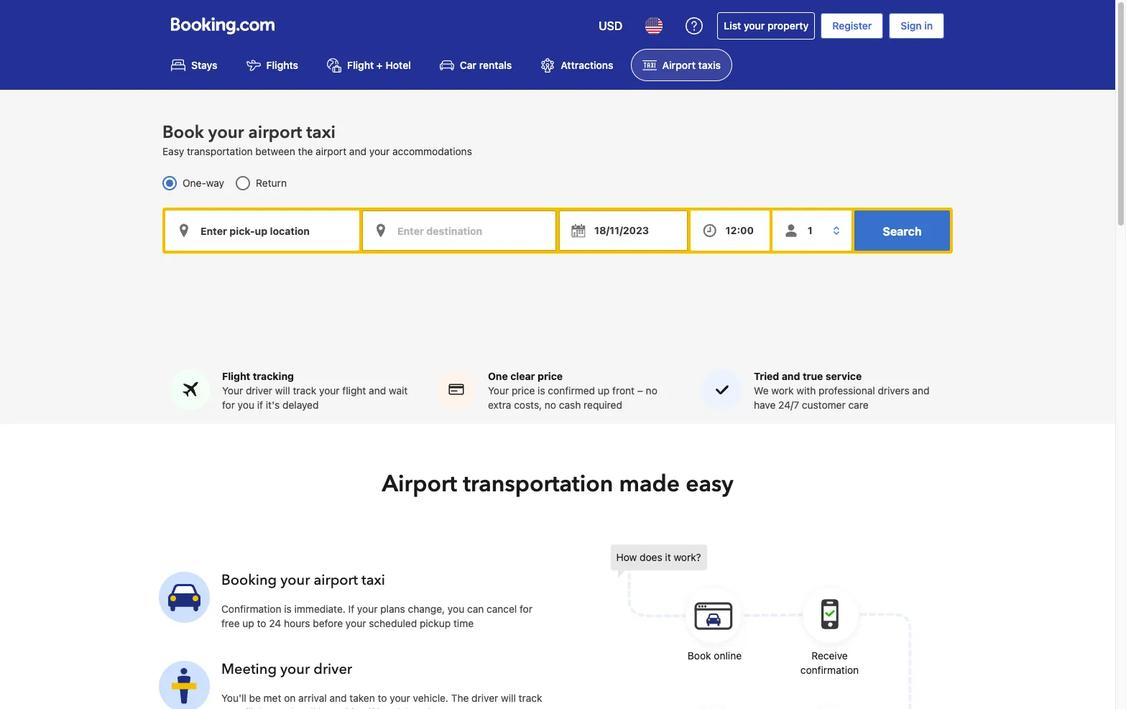 Task type: describe. For each thing, give the bounding box(es) containing it.
airport taxis link
[[631, 49, 732, 81]]

the
[[451, 692, 469, 704]]

stays
[[191, 59, 217, 71]]

your up way
[[208, 121, 244, 145]]

your up on
[[280, 660, 310, 679]]

0 horizontal spatial be
[[249, 692, 261, 704]]

tried and true service we work with professional drivers and have 24/7 customer care
[[754, 370, 930, 411]]

will inside you'll be met on arrival and taken to your vehicle. the driver will track your flight, so they'll be waiting if it's delayed
[[501, 692, 516, 704]]

it
[[665, 551, 671, 563]]

waiting
[[333, 706, 366, 709]]

delayed inside flight tracking your driver will track your flight and wait for you if it's delayed
[[282, 399, 319, 411]]

usd
[[599, 19, 623, 32]]

1 horizontal spatial price
[[538, 370, 563, 382]]

booking
[[221, 571, 277, 590]]

booking airport taxi image for booking your airport taxi
[[159, 572, 210, 623]]

24/7
[[779, 399, 799, 411]]

confirmation
[[221, 603, 281, 615]]

scheduled
[[369, 617, 417, 629]]

the
[[298, 145, 313, 158]]

12:00 button
[[690, 211, 770, 251]]

arrival
[[298, 692, 327, 704]]

your right list
[[744, 19, 765, 32]]

plans
[[380, 603, 405, 615]]

you'll
[[221, 692, 246, 704]]

1 vertical spatial transportation
[[463, 468, 613, 500]]

your left vehicle.
[[390, 692, 410, 704]]

confirmed
[[548, 384, 595, 397]]

delayed inside you'll be met on arrival and taken to your vehicle. the driver will track your flight, so they'll be waiting if it's delayed
[[394, 706, 430, 709]]

does
[[640, 551, 662, 563]]

front
[[612, 384, 635, 397]]

you inside confirmation is immediate. if your plans change, you can cancel for free up to 24 hours before your scheduled pickup time
[[448, 603, 465, 615]]

one
[[488, 370, 508, 382]]

and up 'work'
[[782, 370, 800, 382]]

pickup
[[420, 617, 451, 629]]

taken
[[350, 692, 375, 704]]

flights
[[266, 59, 298, 71]]

18/11/2023 button
[[559, 211, 688, 251]]

property
[[768, 19, 809, 32]]

+
[[377, 59, 383, 71]]

they'll
[[288, 706, 316, 709]]

search button
[[855, 211, 950, 251]]

1 vertical spatial be
[[318, 706, 330, 709]]

on
[[284, 692, 296, 704]]

track inside flight tracking your driver will track your flight and wait for you if it's delayed
[[293, 384, 316, 397]]

airport transportation made easy
[[382, 468, 734, 500]]

book for your
[[162, 121, 204, 145]]

if inside you'll be met on arrival and taken to your vehicle. the driver will track your flight, so they'll be waiting if it's delayed
[[369, 706, 375, 709]]

extra
[[488, 399, 511, 411]]

and right drivers
[[912, 384, 930, 397]]

it's inside you'll be met on arrival and taken to your vehicle. the driver will track your flight, so they'll be waiting if it's delayed
[[377, 706, 391, 709]]

if
[[348, 603, 354, 615]]

1 vertical spatial driver
[[313, 660, 352, 679]]

your inside one clear price your price is confirmed up front – no extra costs, no cash required
[[488, 384, 509, 397]]

hotel
[[386, 59, 411, 71]]

free
[[221, 617, 240, 629]]

wait
[[389, 384, 408, 397]]

have
[[754, 399, 776, 411]]

in
[[924, 19, 933, 32]]

airport for book
[[248, 121, 302, 145]]

you inside flight tracking your driver will track your flight and wait for you if it's delayed
[[238, 399, 254, 411]]

book your airport taxi easy transportation between the airport and your accommodations
[[162, 121, 472, 158]]

24
[[269, 617, 281, 629]]

met
[[264, 692, 281, 704]]

one clear price your price is confirmed up front – no extra costs, no cash required
[[488, 370, 658, 411]]

driver inside flight tracking your driver will track your flight and wait for you if it's delayed
[[246, 384, 272, 397]]

car rentals
[[460, 59, 512, 71]]

airport for booking
[[314, 571, 358, 590]]

booking airport taxi image for meeting your driver
[[159, 661, 210, 709]]

flight tracking your driver will track your flight and wait for you if it's delayed
[[222, 370, 408, 411]]

confirmation is immediate. if your plans change, you can cancel for free up to 24 hours before your scheduled pickup time
[[221, 603, 533, 629]]

taxi for book
[[306, 121, 336, 145]]

flight,
[[245, 706, 271, 709]]

your up the immediate.
[[280, 571, 310, 590]]

sign in link
[[889, 13, 944, 39]]

and inside you'll be met on arrival and taken to your vehicle. the driver will track your flight, so they'll be waiting if it's delayed
[[330, 692, 347, 704]]

between
[[255, 145, 295, 158]]

accommodations
[[392, 145, 472, 158]]

receive
[[812, 650, 848, 662]]

receive confirmation
[[801, 650, 859, 676]]

sign
[[901, 19, 922, 32]]

is inside one clear price your price is confirmed up front – no extra costs, no cash required
[[538, 384, 545, 397]]

and inside flight tracking your driver will track your flight and wait for you if it's delayed
[[369, 384, 386, 397]]

1 vertical spatial no
[[545, 399, 556, 411]]

airport taxis
[[662, 59, 721, 71]]

one-way
[[183, 177, 224, 189]]

required
[[584, 399, 622, 411]]

driver inside you'll be met on arrival and taken to your vehicle. the driver will track your flight, so they'll be waiting if it's delayed
[[472, 692, 498, 704]]

can
[[467, 603, 484, 615]]

your inside flight tracking your driver will track your flight and wait for you if it's delayed
[[222, 384, 243, 397]]

book for online
[[688, 650, 711, 662]]

with
[[797, 384, 816, 397]]

booking your airport taxi
[[221, 571, 385, 590]]

stays link
[[160, 49, 229, 81]]

meeting your driver
[[221, 660, 352, 679]]

immediate.
[[294, 603, 346, 615]]



Task type: vqa. For each thing, say whether or not it's contained in the screenshot.
the leftmost no
yes



Task type: locate. For each thing, give the bounding box(es) containing it.
flight
[[342, 384, 366, 397]]

your left accommodations
[[369, 145, 390, 158]]

track inside you'll be met on arrival and taken to your vehicle. the driver will track your flight, so they'll be waiting if it's delayed
[[519, 692, 542, 704]]

1 horizontal spatial no
[[646, 384, 658, 397]]

before
[[313, 617, 343, 629]]

0 horizontal spatial if
[[257, 399, 263, 411]]

easy
[[686, 468, 734, 500]]

track down tracking
[[293, 384, 316, 397]]

up inside one clear price your price is confirmed up front – no extra costs, no cash required
[[598, 384, 610, 397]]

1 vertical spatial airport
[[316, 145, 347, 158]]

service
[[826, 370, 862, 382]]

1 horizontal spatial be
[[318, 706, 330, 709]]

flight + hotel link
[[316, 49, 423, 81]]

and right the
[[349, 145, 367, 158]]

1 horizontal spatial flight
[[347, 59, 374, 71]]

0 horizontal spatial your
[[222, 384, 243, 397]]

1 vertical spatial it's
[[377, 706, 391, 709]]

0 horizontal spatial driver
[[246, 384, 272, 397]]

delayed down vehicle.
[[394, 706, 430, 709]]

0 vertical spatial taxi
[[306, 121, 336, 145]]

and left "wait"
[[369, 384, 386, 397]]

be up flight,
[[249, 692, 261, 704]]

1 horizontal spatial it's
[[377, 706, 391, 709]]

book inside book your airport taxi easy transportation between the airport and your accommodations
[[162, 121, 204, 145]]

flight
[[347, 59, 374, 71], [222, 370, 250, 382]]

flights link
[[235, 49, 310, 81]]

airport for airport transportation made easy
[[382, 468, 457, 500]]

0 horizontal spatial for
[[222, 399, 235, 411]]

is up 'costs,' at the left bottom
[[538, 384, 545, 397]]

meeting
[[221, 660, 277, 679]]

0 vertical spatial airport
[[662, 59, 696, 71]]

change,
[[408, 603, 445, 615]]

clear
[[510, 370, 535, 382]]

1 vertical spatial taxi
[[362, 571, 385, 590]]

booking airport taxi image
[[611, 545, 912, 709], [159, 572, 210, 623], [159, 661, 210, 709]]

1 vertical spatial you
[[448, 603, 465, 615]]

costs,
[[514, 399, 542, 411]]

1 horizontal spatial book
[[688, 650, 711, 662]]

0 vertical spatial you
[[238, 399, 254, 411]]

to inside confirmation is immediate. if your plans change, you can cancel for free up to 24 hours before your scheduled pickup time
[[257, 617, 266, 629]]

register link
[[821, 13, 884, 39]]

0 vertical spatial to
[[257, 617, 266, 629]]

0 horizontal spatial price
[[512, 384, 535, 397]]

so
[[274, 706, 285, 709]]

is up the "hours"
[[284, 603, 292, 615]]

track
[[293, 384, 316, 397], [519, 692, 542, 704]]

1 horizontal spatial if
[[369, 706, 375, 709]]

0 vertical spatial airport
[[248, 121, 302, 145]]

flight for flight + hotel
[[347, 59, 374, 71]]

it's down tracking
[[266, 399, 280, 411]]

airport inside airport taxis link
[[662, 59, 696, 71]]

1 horizontal spatial transportation
[[463, 468, 613, 500]]

book
[[162, 121, 204, 145], [688, 650, 711, 662]]

we
[[754, 384, 769, 397]]

you down tracking
[[238, 399, 254, 411]]

0 vertical spatial be
[[249, 692, 261, 704]]

1 vertical spatial track
[[519, 692, 542, 704]]

0 horizontal spatial book
[[162, 121, 204, 145]]

1 horizontal spatial for
[[520, 603, 533, 615]]

up inside confirmation is immediate. if your plans change, you can cancel for free up to 24 hours before your scheduled pickup time
[[242, 617, 254, 629]]

0 vertical spatial price
[[538, 370, 563, 382]]

flight left tracking
[[222, 370, 250, 382]]

your right if
[[357, 603, 378, 615]]

list your property
[[724, 19, 809, 32]]

attractions
[[561, 59, 614, 71]]

flight left +
[[347, 59, 374, 71]]

usd button
[[590, 9, 631, 43]]

transportation inside book your airport taxi easy transportation between the airport and your accommodations
[[187, 145, 253, 158]]

1 horizontal spatial your
[[488, 384, 509, 397]]

you'll be met on arrival and taken to your vehicle. the driver will track your flight, so they'll be waiting if it's delayed
[[221, 692, 542, 709]]

register
[[833, 19, 872, 32]]

and up waiting
[[330, 692, 347, 704]]

professional
[[819, 384, 875, 397]]

0 vertical spatial book
[[162, 121, 204, 145]]

cancel
[[487, 603, 517, 615]]

airport for airport taxis
[[662, 59, 696, 71]]

if
[[257, 399, 263, 411], [369, 706, 375, 709]]

2 your from the left
[[488, 384, 509, 397]]

your inside flight tracking your driver will track your flight and wait for you if it's delayed
[[319, 384, 340, 397]]

0 vertical spatial track
[[293, 384, 316, 397]]

1 horizontal spatial taxi
[[362, 571, 385, 590]]

online
[[714, 650, 742, 662]]

1 vertical spatial airport
[[382, 468, 457, 500]]

cash
[[559, 399, 581, 411]]

0 horizontal spatial it's
[[266, 399, 280, 411]]

12:00
[[726, 224, 754, 237]]

no left cash
[[545, 399, 556, 411]]

2 horizontal spatial driver
[[472, 692, 498, 704]]

Enter destination text field
[[362, 211, 556, 251]]

and inside book your airport taxi easy transportation between the airport and your accommodations
[[349, 145, 367, 158]]

if down tracking
[[257, 399, 263, 411]]

to right "taken"
[[378, 692, 387, 704]]

tracking
[[253, 370, 294, 382]]

your down if
[[346, 617, 366, 629]]

up down confirmation
[[242, 617, 254, 629]]

1 vertical spatial flight
[[222, 370, 250, 382]]

flight inside flight tracking your driver will track your flight and wait for you if it's delayed
[[222, 370, 250, 382]]

attractions link
[[529, 49, 625, 81]]

0 vertical spatial flight
[[347, 59, 374, 71]]

0 horizontal spatial up
[[242, 617, 254, 629]]

book left online
[[688, 650, 711, 662]]

will
[[275, 384, 290, 397], [501, 692, 516, 704]]

1 vertical spatial price
[[512, 384, 535, 397]]

your
[[744, 19, 765, 32], [208, 121, 244, 145], [369, 145, 390, 158], [319, 384, 340, 397], [280, 571, 310, 590], [357, 603, 378, 615], [346, 617, 366, 629], [280, 660, 310, 679], [390, 692, 410, 704], [221, 706, 242, 709]]

1 vertical spatial is
[[284, 603, 292, 615]]

0 horizontal spatial transportation
[[187, 145, 253, 158]]

1 horizontal spatial to
[[378, 692, 387, 704]]

driver
[[246, 384, 272, 397], [313, 660, 352, 679], [472, 692, 498, 704]]

customer
[[802, 399, 846, 411]]

car rentals link
[[428, 49, 523, 81]]

0 vertical spatial for
[[222, 399, 235, 411]]

for inside flight tracking your driver will track your flight and wait for you if it's delayed
[[222, 399, 235, 411]]

18/11/2023
[[594, 224, 649, 237]]

up
[[598, 384, 610, 397], [242, 617, 254, 629]]

easy
[[162, 145, 184, 158]]

for for confirmation is immediate. if your plans change, you can cancel for free up to 24 hours before your scheduled pickup time
[[520, 603, 533, 615]]

1 vertical spatial delayed
[[394, 706, 430, 709]]

how
[[616, 551, 637, 563]]

airport right the
[[316, 145, 347, 158]]

0 vertical spatial no
[[646, 384, 658, 397]]

0 vertical spatial driver
[[246, 384, 272, 397]]

way
[[206, 177, 224, 189]]

airport
[[248, 121, 302, 145], [316, 145, 347, 158], [314, 571, 358, 590]]

book up easy
[[162, 121, 204, 145]]

0 horizontal spatial track
[[293, 384, 316, 397]]

0 horizontal spatial to
[[257, 617, 266, 629]]

0 vertical spatial it's
[[266, 399, 280, 411]]

0 vertical spatial delayed
[[282, 399, 319, 411]]

rentals
[[479, 59, 512, 71]]

taxi inside book your airport taxi easy transportation between the airport and your accommodations
[[306, 121, 336, 145]]

1 vertical spatial up
[[242, 617, 254, 629]]

list
[[724, 19, 741, 32]]

will down tracking
[[275, 384, 290, 397]]

airport up between
[[248, 121, 302, 145]]

confirmation
[[801, 664, 859, 676]]

1 horizontal spatial delayed
[[394, 706, 430, 709]]

for for flight tracking your driver will track your flight and wait for you if it's delayed
[[222, 399, 235, 411]]

0 horizontal spatial is
[[284, 603, 292, 615]]

0 horizontal spatial will
[[275, 384, 290, 397]]

no right –
[[646, 384, 658, 397]]

1 horizontal spatial airport
[[662, 59, 696, 71]]

book online
[[688, 650, 742, 662]]

1 horizontal spatial will
[[501, 692, 516, 704]]

true
[[803, 370, 823, 382]]

list your property link
[[718, 12, 815, 40]]

Enter pick-up location text field
[[165, 211, 359, 251]]

your down the you'll
[[221, 706, 242, 709]]

be
[[249, 692, 261, 704], [318, 706, 330, 709]]

it's
[[266, 399, 280, 411], [377, 706, 391, 709]]

you up time
[[448, 603, 465, 615]]

your left flight on the bottom of the page
[[319, 384, 340, 397]]

flight + hotel
[[347, 59, 411, 71]]

price
[[538, 370, 563, 382], [512, 384, 535, 397]]

0 horizontal spatial you
[[238, 399, 254, 411]]

for inside confirmation is immediate. if your plans change, you can cancel for free up to 24 hours before your scheduled pickup time
[[520, 603, 533, 615]]

price up confirmed
[[538, 370, 563, 382]]

is
[[538, 384, 545, 397], [284, 603, 292, 615]]

hours
[[284, 617, 310, 629]]

0 horizontal spatial airport
[[382, 468, 457, 500]]

drivers
[[878, 384, 910, 397]]

0 horizontal spatial delayed
[[282, 399, 319, 411]]

0 vertical spatial if
[[257, 399, 263, 411]]

1 vertical spatial for
[[520, 603, 533, 615]]

work
[[771, 384, 794, 397]]

is inside confirmation is immediate. if your plans change, you can cancel for free up to 24 hours before your scheduled pickup time
[[284, 603, 292, 615]]

2 vertical spatial airport
[[314, 571, 358, 590]]

–
[[637, 384, 643, 397]]

booking.com online hotel reservations image
[[171, 17, 275, 34]]

0 vertical spatial up
[[598, 384, 610, 397]]

time
[[454, 617, 474, 629]]

it's right waiting
[[377, 706, 391, 709]]

how does it work?
[[616, 551, 701, 563]]

taxi
[[306, 121, 336, 145], [362, 571, 385, 590]]

to left the 24
[[257, 617, 266, 629]]

0 vertical spatial is
[[538, 384, 545, 397]]

track right the
[[519, 692, 542, 704]]

price down clear
[[512, 384, 535, 397]]

0 vertical spatial will
[[275, 384, 290, 397]]

1 vertical spatial will
[[501, 692, 516, 704]]

1 vertical spatial book
[[688, 650, 711, 662]]

up up required
[[598, 384, 610, 397]]

1 horizontal spatial up
[[598, 384, 610, 397]]

driver right the
[[472, 692, 498, 704]]

transportation
[[187, 145, 253, 158], [463, 468, 613, 500]]

1 vertical spatial if
[[369, 706, 375, 709]]

driver down tracking
[[246, 384, 272, 397]]

taxi for booking
[[362, 571, 385, 590]]

2 vertical spatial driver
[[472, 692, 498, 704]]

vehicle.
[[413, 692, 448, 704]]

to
[[257, 617, 266, 629], [378, 692, 387, 704]]

taxis
[[698, 59, 721, 71]]

if inside flight tracking your driver will track your flight and wait for you if it's delayed
[[257, 399, 263, 411]]

car
[[460, 59, 477, 71]]

search
[[883, 225, 922, 238]]

it's inside flight tracking your driver will track your flight and wait for you if it's delayed
[[266, 399, 280, 411]]

to inside you'll be met on arrival and taken to your vehicle. the driver will track your flight, so they'll be waiting if it's delayed
[[378, 692, 387, 704]]

will right the
[[501, 692, 516, 704]]

0 horizontal spatial flight
[[222, 370, 250, 382]]

airport up if
[[314, 571, 358, 590]]

be down arrival
[[318, 706, 330, 709]]

care
[[848, 399, 869, 411]]

if down "taken"
[[369, 706, 375, 709]]

for
[[222, 399, 235, 411], [520, 603, 533, 615]]

0 vertical spatial transportation
[[187, 145, 253, 158]]

work?
[[674, 551, 701, 563]]

no
[[646, 384, 658, 397], [545, 399, 556, 411]]

0 horizontal spatial no
[[545, 399, 556, 411]]

delayed
[[282, 399, 319, 411], [394, 706, 430, 709]]

delayed down tracking
[[282, 399, 319, 411]]

1 horizontal spatial driver
[[313, 660, 352, 679]]

taxi up 'plans'
[[362, 571, 385, 590]]

1 your from the left
[[222, 384, 243, 397]]

your
[[222, 384, 243, 397], [488, 384, 509, 397]]

taxi up the
[[306, 121, 336, 145]]

made
[[619, 468, 680, 500]]

1 horizontal spatial track
[[519, 692, 542, 704]]

driver up arrival
[[313, 660, 352, 679]]

1 horizontal spatial you
[[448, 603, 465, 615]]

will inside flight tracking your driver will track your flight and wait for you if it's delayed
[[275, 384, 290, 397]]

flight for flight tracking your driver will track your flight and wait for you if it's delayed
[[222, 370, 250, 382]]

0 horizontal spatial taxi
[[306, 121, 336, 145]]

1 horizontal spatial is
[[538, 384, 545, 397]]

1 vertical spatial to
[[378, 692, 387, 704]]



